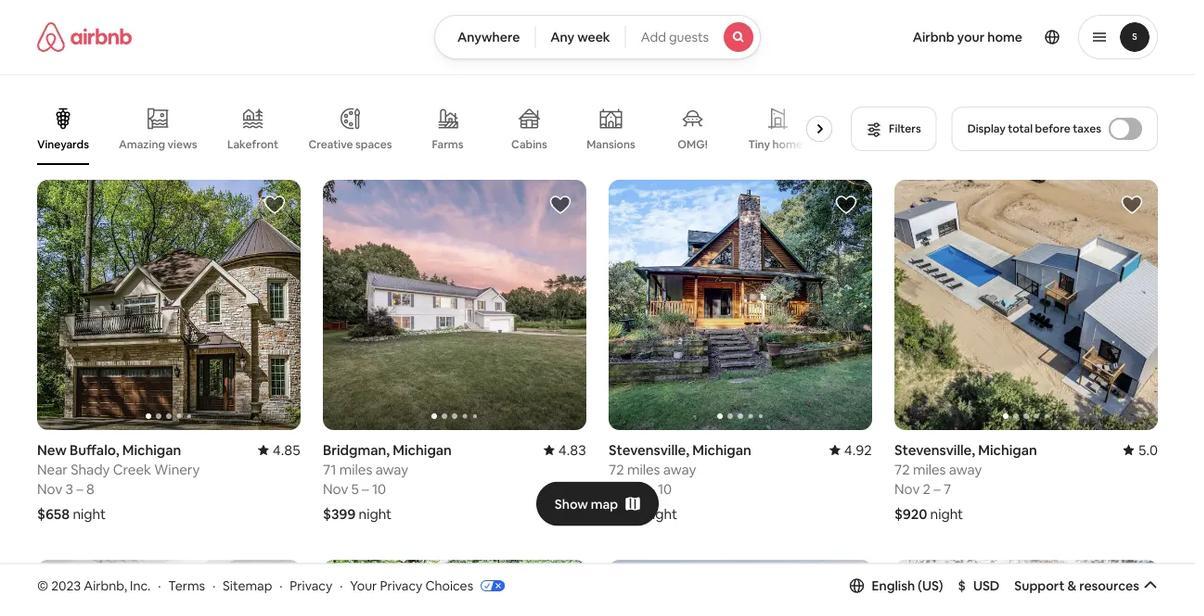 Task type: vqa. For each thing, say whether or not it's contained in the screenshot.
Free parking on premises
no



Task type: locate. For each thing, give the bounding box(es) containing it.
2 night from the left
[[359, 505, 392, 523]]

7
[[944, 480, 951, 498]]

2 5 from the left
[[637, 480, 645, 498]]

nov inside new buffalo, michigan near shady creek winery nov 3 – 8 $658 night
[[37, 480, 62, 498]]

michigan inside stevensville, michigan 72 miles away nov 2 – 7 $920 night
[[978, 441, 1037, 459]]

0 horizontal spatial 72
[[609, 460, 624, 479]]

4 michigan from the left
[[978, 441, 1037, 459]]

away for $299
[[663, 460, 696, 479]]

1 nov from the left
[[37, 480, 62, 498]]

– left 7
[[934, 480, 941, 498]]

1 5 from the left
[[351, 480, 359, 498]]

profile element
[[783, 0, 1158, 74]]

72 up map
[[609, 460, 624, 479]]

choices
[[425, 578, 473, 594]]

4.83
[[558, 441, 586, 459]]

miles up $299
[[627, 460, 660, 479]]

2 miles from the left
[[627, 460, 660, 479]]

1 10 from the left
[[372, 480, 386, 498]]

0 horizontal spatial stevensville,
[[609, 441, 689, 459]]

winery
[[154, 460, 200, 479]]

·
[[158, 578, 161, 594], [212, 578, 215, 594], [279, 578, 283, 594], [340, 578, 343, 594]]

homes
[[772, 137, 808, 152]]

creek
[[113, 460, 151, 479]]

show
[[555, 496, 588, 513]]

away inside stevensville, michigan 72 miles away nov 2 – 7 $920 night
[[949, 460, 982, 479]]

group
[[37, 93, 840, 165], [37, 180, 301, 430], [323, 180, 586, 430], [609, 180, 872, 430], [894, 180, 1158, 430], [37, 560, 301, 609], [323, 560, 586, 609], [609, 560, 872, 609], [894, 560, 1158, 609]]

– inside the stevensville, michigan 72 miles away nov 5 – 10 $299 night
[[648, 480, 655, 498]]

add to wishlist: stevensville, michigan image for 5.0
[[1121, 194, 1143, 216]]

privacy right your
[[380, 578, 422, 594]]

english
[[872, 578, 915, 595]]

10 inside bridgman, michigan 71 miles away nov 5 – 10 $399 night
[[372, 480, 386, 498]]

1 – from the left
[[76, 480, 83, 498]]

michigan
[[122, 441, 181, 459], [393, 441, 452, 459], [692, 441, 751, 459], [978, 441, 1037, 459]]

your privacy choices link
[[350, 578, 505, 596]]

night for $399
[[359, 505, 392, 523]]

5
[[351, 480, 359, 498], [637, 480, 645, 498]]

–
[[76, 480, 83, 498], [362, 480, 369, 498], [648, 480, 655, 498], [934, 480, 941, 498]]

1 michigan from the left
[[122, 441, 181, 459]]

michigan for stevensville, michigan 72 miles away nov 5 – 10 $299 night
[[692, 441, 751, 459]]

miles down bridgman,
[[339, 460, 372, 479]]

stevensville,
[[609, 441, 689, 459], [894, 441, 975, 459]]

3 michigan from the left
[[692, 441, 751, 459]]

2 privacy from the left
[[380, 578, 422, 594]]

any week
[[550, 29, 610, 45]]

72 up $920
[[894, 460, 910, 479]]

72 inside stevensville, michigan 72 miles away nov 2 – 7 $920 night
[[894, 460, 910, 479]]

– right 3
[[76, 480, 83, 498]]

4.92 out of 5 average rating image
[[829, 441, 872, 459]]

stevensville, for 5
[[609, 441, 689, 459]]

2
[[923, 480, 931, 498]]

night inside stevensville, michigan 72 miles away nov 2 – 7 $920 night
[[930, 505, 963, 523]]

nov
[[37, 480, 62, 498], [323, 480, 348, 498], [609, 480, 634, 498], [894, 480, 920, 498]]

new buffalo, michigan near shady creek winery nov 3 – 8 $658 night
[[37, 441, 200, 523]]

new
[[37, 441, 67, 459]]

nov left 2
[[894, 480, 920, 498]]

near
[[37, 460, 68, 479]]

10 for $399
[[372, 480, 386, 498]]

anywhere button
[[434, 15, 536, 59]]

inc.
[[130, 578, 151, 594]]

1 night from the left
[[73, 505, 106, 523]]

airbnb your home
[[913, 29, 1022, 45]]

nov up $299
[[609, 480, 634, 498]]

5 for $399
[[351, 480, 359, 498]]

4.92
[[844, 441, 872, 459]]

nov for $399
[[323, 480, 348, 498]]

1 72 from the left
[[609, 460, 624, 479]]

nov for $920
[[894, 480, 920, 498]]

1 stevensville, from the left
[[609, 441, 689, 459]]

nov inside bridgman, michigan 71 miles away nov 5 – 10 $399 night
[[323, 480, 348, 498]]

show map button
[[536, 482, 659, 527]]

– for $920
[[934, 480, 941, 498]]

before
[[1035, 122, 1070, 136]]

$399
[[323, 505, 356, 523]]

2023
[[51, 578, 81, 594]]

night down 7
[[930, 505, 963, 523]]

0 horizontal spatial 10
[[372, 480, 386, 498]]

5 for $299
[[637, 480, 645, 498]]

4 nov from the left
[[894, 480, 920, 498]]

group containing amazing views
[[37, 93, 840, 165]]

miles for $299
[[627, 460, 660, 479]]

0 horizontal spatial add to wishlist: stevensville, michigan image
[[835, 194, 857, 216]]

none search field containing anywhere
[[434, 15, 761, 59]]

2 michigan from the left
[[393, 441, 452, 459]]

miles inside stevensville, michigan 72 miles away nov 2 – 7 $920 night
[[913, 460, 946, 479]]

1 horizontal spatial privacy
[[380, 578, 422, 594]]

privacy inside the your privacy choices link
[[380, 578, 422, 594]]

sitemap link
[[223, 578, 272, 594]]

1 horizontal spatial 5
[[637, 480, 645, 498]]

night inside the stevensville, michigan 72 miles away nov 5 – 10 $299 night
[[644, 505, 677, 523]]

1 away from the left
[[375, 460, 408, 479]]

$
[[958, 578, 966, 595]]

stevensville, up $299
[[609, 441, 689, 459]]

omg!
[[678, 137, 708, 152]]

10 for $299
[[658, 480, 672, 498]]

michigan inside the stevensville, michigan 72 miles away nov 5 – 10 $299 night
[[692, 441, 751, 459]]

add guests button
[[625, 15, 761, 59]]

privacy
[[290, 578, 332, 594], [380, 578, 422, 594]]

1 privacy from the left
[[290, 578, 332, 594]]

total
[[1008, 122, 1033, 136]]

– inside bridgman, michigan 71 miles away nov 5 – 10 $399 night
[[362, 480, 369, 498]]

creative
[[309, 137, 353, 152]]

support & resources
[[1014, 578, 1139, 595]]

10 down bridgman,
[[372, 480, 386, 498]]

71
[[323, 460, 336, 479]]

home
[[987, 29, 1022, 45]]

away inside the stevensville, michigan 72 miles away nov 5 – 10 $299 night
[[663, 460, 696, 479]]

3 nov from the left
[[609, 480, 634, 498]]

michigan inside bridgman, michigan 71 miles away nov 5 – 10 $399 night
[[393, 441, 452, 459]]

2 10 from the left
[[658, 480, 672, 498]]

– right map
[[648, 480, 655, 498]]

1 horizontal spatial 72
[[894, 460, 910, 479]]

5 up $299
[[637, 480, 645, 498]]

(us)
[[918, 578, 943, 595]]

5 inside the stevensville, michigan 72 miles away nov 5 – 10 $299 night
[[637, 480, 645, 498]]

any
[[550, 29, 575, 45]]

2 nov from the left
[[323, 480, 348, 498]]

&
[[1067, 578, 1076, 595]]

miles up 2
[[913, 460, 946, 479]]

michigan for bridgman, michigan 71 miles away nov 5 – 10 $399 night
[[393, 441, 452, 459]]

nov left 3
[[37, 480, 62, 498]]

4.83 out of 5 average rating image
[[543, 441, 586, 459]]

5.0 out of 5 average rating image
[[1123, 441, 1158, 459]]

0 horizontal spatial miles
[[339, 460, 372, 479]]

· left privacy link
[[279, 578, 283, 594]]

stevensville, up 2
[[894, 441, 975, 459]]

your privacy choices
[[350, 578, 473, 594]]

0 horizontal spatial away
[[375, 460, 408, 479]]

1 horizontal spatial 10
[[658, 480, 672, 498]]

72
[[609, 460, 624, 479], [894, 460, 910, 479]]

1 horizontal spatial stevensville,
[[894, 441, 975, 459]]

tiny
[[748, 137, 770, 152]]

mansions
[[587, 137, 635, 152]]

2 72 from the left
[[894, 460, 910, 479]]

$ usd
[[958, 578, 1000, 595]]

1 miles from the left
[[339, 460, 372, 479]]

buffalo,
[[70, 441, 119, 459]]

1 horizontal spatial add to wishlist: stevensville, michigan image
[[1121, 194, 1143, 216]]

night inside bridgman, michigan 71 miles away nov 5 – 10 $399 night
[[359, 505, 392, 523]]

0 horizontal spatial 5
[[351, 480, 359, 498]]

1 horizontal spatial away
[[663, 460, 696, 479]]

night right '$399'
[[359, 505, 392, 523]]

None search field
[[434, 15, 761, 59]]

– down bridgman,
[[362, 480, 369, 498]]

2 horizontal spatial away
[[949, 460, 982, 479]]

– for $299
[[648, 480, 655, 498]]

1 horizontal spatial miles
[[627, 460, 660, 479]]

8
[[86, 480, 94, 498]]

night
[[73, 505, 106, 523], [359, 505, 392, 523], [644, 505, 677, 523], [930, 505, 963, 523]]

michigan inside new buffalo, michigan near shady creek winery nov 3 – 8 $658 night
[[122, 441, 181, 459]]

5 inside bridgman, michigan 71 miles away nov 5 – 10 $399 night
[[351, 480, 359, 498]]

3 away from the left
[[949, 460, 982, 479]]

10 right map
[[658, 480, 672, 498]]

2 away from the left
[[663, 460, 696, 479]]

add to wishlist: stevensville, michigan image
[[835, 194, 857, 216], [1121, 194, 1143, 216]]

4 – from the left
[[934, 480, 941, 498]]

terms · sitemap · privacy ·
[[168, 578, 343, 594]]

miles inside bridgman, michigan 71 miles away nov 5 – 10 $399 night
[[339, 460, 372, 479]]

10 inside the stevensville, michigan 72 miles away nov 5 – 10 $299 night
[[658, 480, 672, 498]]

– inside stevensville, michigan 72 miles away nov 2 – 7 $920 night
[[934, 480, 941, 498]]

nov inside the stevensville, michigan 72 miles away nov 5 – 10 $299 night
[[609, 480, 634, 498]]

4 night from the left
[[930, 505, 963, 523]]

· right terms
[[212, 578, 215, 594]]

terms
[[168, 578, 205, 594]]

stevensville, inside the stevensville, michigan 72 miles away nov 5 – 10 $299 night
[[609, 441, 689, 459]]

1 add to wishlist: stevensville, michigan image from the left
[[835, 194, 857, 216]]

3 miles from the left
[[913, 460, 946, 479]]

away inside bridgman, michigan 71 miles away nov 5 – 10 $399 night
[[375, 460, 408, 479]]

week
[[577, 29, 610, 45]]

3 – from the left
[[648, 480, 655, 498]]

terms link
[[168, 578, 205, 594]]

0 horizontal spatial privacy
[[290, 578, 332, 594]]

nov down 71
[[323, 480, 348, 498]]

72 inside the stevensville, michigan 72 miles away nov 5 – 10 $299 night
[[609, 460, 624, 479]]

away for $399
[[375, 460, 408, 479]]

tiny homes
[[748, 137, 808, 152]]

stevensville, inside stevensville, michigan 72 miles away nov 2 – 7 $920 night
[[894, 441, 975, 459]]

nov inside stevensville, michigan 72 miles away nov 2 – 7 $920 night
[[894, 480, 920, 498]]

miles
[[339, 460, 372, 479], [627, 460, 660, 479], [913, 460, 946, 479]]

2 add to wishlist: stevensville, michigan image from the left
[[1121, 194, 1143, 216]]

spaces
[[355, 137, 392, 152]]

3 night from the left
[[644, 505, 677, 523]]

support
[[1014, 578, 1065, 595]]

filters
[[889, 122, 921, 136]]

· left your
[[340, 578, 343, 594]]

miles inside the stevensville, michigan 72 miles away nov 5 – 10 $299 night
[[627, 460, 660, 479]]

night down 8
[[73, 505, 106, 523]]

night right $299
[[644, 505, 677, 523]]

add
[[641, 29, 666, 45]]

2 – from the left
[[362, 480, 369, 498]]

any week button
[[535, 15, 626, 59]]

2 horizontal spatial miles
[[913, 460, 946, 479]]

2 stevensville, from the left
[[894, 441, 975, 459]]

add to wishlist: bridgman, michigan image
[[549, 194, 572, 216]]

away for $920
[[949, 460, 982, 479]]

privacy right add to wishlist: bridgman, michigan icon
[[290, 578, 332, 594]]

· right inc.
[[158, 578, 161, 594]]

5 up '$399'
[[351, 480, 359, 498]]

away
[[375, 460, 408, 479], [663, 460, 696, 479], [949, 460, 982, 479]]

map
[[591, 496, 618, 513]]



Task type: describe. For each thing, give the bounding box(es) containing it.
views
[[167, 137, 197, 151]]

creative spaces
[[309, 137, 392, 152]]

$299
[[609, 505, 641, 523]]

72 for nov 2 – 7
[[894, 460, 910, 479]]

stevensville, michigan 72 miles away nov 5 – 10 $299 night
[[609, 441, 751, 523]]

amazing
[[119, 137, 165, 151]]

bridgman, michigan 71 miles away nov 5 – 10 $399 night
[[323, 441, 452, 523]]

miles for $399
[[339, 460, 372, 479]]

lakefront
[[227, 137, 278, 152]]

airbnb your home link
[[902, 18, 1034, 57]]

add to wishlist: new buffalo, michigan image
[[263, 194, 286, 216]]

add to wishlist: bridgman, michigan image
[[263, 574, 286, 596]]

2 · from the left
[[212, 578, 215, 594]]

– for $399
[[362, 480, 369, 498]]

filters button
[[851, 107, 937, 151]]

bridgman,
[[323, 441, 390, 459]]

night for $299
[[644, 505, 677, 523]]

© 2023 airbnb, inc. ·
[[37, 578, 161, 594]]

vineyards
[[37, 137, 89, 152]]

$920
[[894, 505, 927, 523]]

5.0
[[1138, 441, 1158, 459]]

1 · from the left
[[158, 578, 161, 594]]

your
[[957, 29, 985, 45]]

night inside new buffalo, michigan near shady creek winery nov 3 – 8 $658 night
[[73, 505, 106, 523]]

michigan for stevensville, michigan 72 miles away nov 2 – 7 $920 night
[[978, 441, 1037, 459]]

taxes
[[1073, 122, 1101, 136]]

night for $920
[[930, 505, 963, 523]]

3 · from the left
[[279, 578, 283, 594]]

anywhere
[[457, 29, 520, 45]]

miles for $920
[[913, 460, 946, 479]]

©
[[37, 578, 48, 594]]

4 · from the left
[[340, 578, 343, 594]]

72 for nov 5 – 10
[[609, 460, 624, 479]]

english (us)
[[872, 578, 943, 595]]

add to wishlist: michiana, michigan image
[[1121, 574, 1143, 596]]

english (us) button
[[849, 578, 943, 595]]

$658
[[37, 505, 70, 523]]

airbnb
[[913, 29, 954, 45]]

nov for $299
[[609, 480, 634, 498]]

– inside new buffalo, michigan near shady creek winery nov 3 – 8 $658 night
[[76, 480, 83, 498]]

sitemap
[[223, 578, 272, 594]]

4.85
[[273, 441, 301, 459]]

add guests
[[641, 29, 709, 45]]

shady
[[71, 460, 110, 479]]

cabins
[[511, 137, 547, 152]]

display
[[967, 122, 1006, 136]]

add to wishlist: new carlisle, indiana image
[[835, 574, 857, 596]]

usd
[[973, 578, 1000, 595]]

display total before taxes button
[[952, 107, 1158, 151]]

stevensville, michigan 72 miles away nov 2 – 7 $920 night
[[894, 441, 1037, 523]]

show map
[[555, 496, 618, 513]]

stevensville, for 2
[[894, 441, 975, 459]]

support & resources button
[[1014, 578, 1158, 595]]

airbnb,
[[84, 578, 127, 594]]

display total before taxes
[[967, 122, 1101, 136]]

guests
[[669, 29, 709, 45]]

privacy link
[[290, 578, 332, 594]]

3
[[65, 480, 73, 498]]

amazing views
[[119, 137, 197, 151]]

add to wishlist: stevensville, michigan image for 4.92
[[835, 194, 857, 216]]

4.85 out of 5 average rating image
[[258, 441, 301, 459]]

your
[[350, 578, 377, 594]]

resources
[[1079, 578, 1139, 595]]

farms
[[432, 137, 463, 152]]



